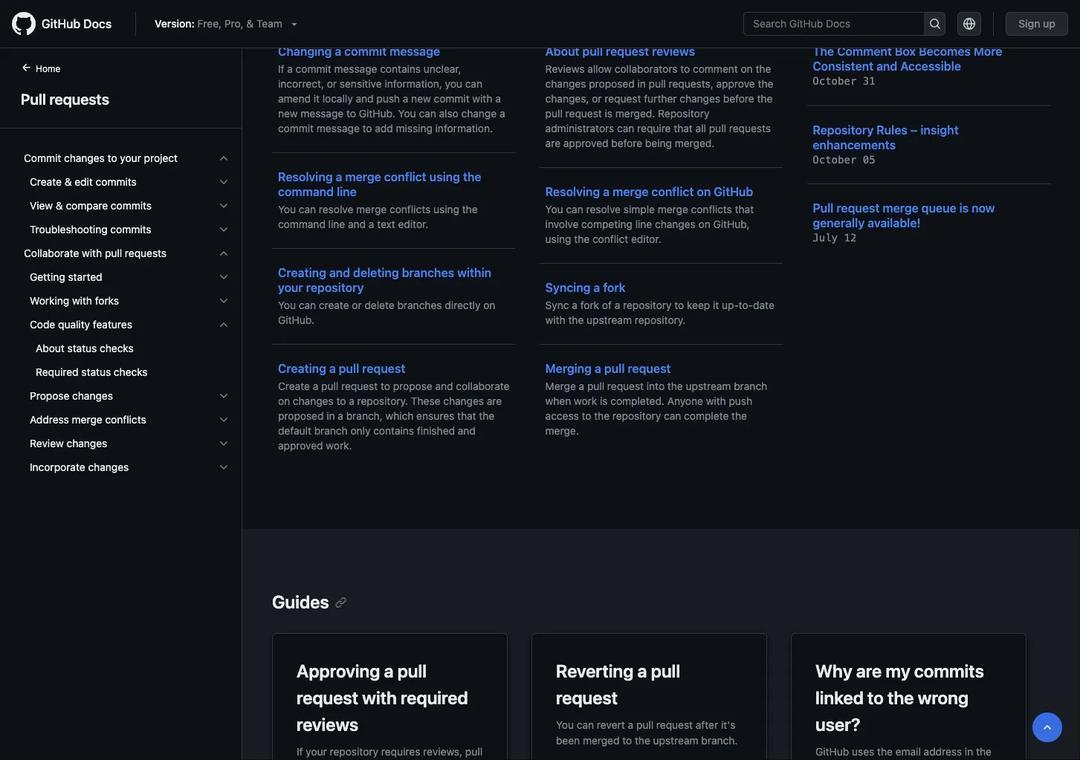 Task type: describe. For each thing, give the bounding box(es) containing it.
comment
[[837, 44, 892, 58]]

changing
[[278, 44, 332, 58]]

changes down required status checks
[[72, 390, 113, 402]]

conflicts inside resolving a merge conflict on github you can resolve simple merge conflicts that involve competing line changes on github, using the conflict editor.
[[691, 203, 732, 216]]

change
[[461, 107, 497, 120]]

getting
[[30, 271, 65, 283]]

troubleshooting commits
[[30, 223, 151, 236]]

are inside about pull request reviews reviews allow collaborators to comment on the changes proposed in pull requests, approve the changes, or request further changes before the pull request is merged. repository administrators can require that all pull requests are approved before being merged.
[[546, 137, 561, 149]]

that inside about pull request reviews reviews allow collaborators to comment on the changes proposed in pull requests, approve the changes, or request further changes before the pull request is merged. repository administrators can require that all pull requests are approved before being merged.
[[674, 122, 693, 135]]

using inside resolving a merge conflict on github you can resolve simple merge conflicts that involve competing line changes on github, using the conflict editor.
[[546, 233, 571, 245]]

required status checks link
[[18, 361, 236, 384]]

pull inside if your repository requires reviews, pull
[[465, 746, 483, 758]]

address
[[924, 746, 962, 758]]

information,
[[385, 78, 442, 90]]

sc 9kayk9 0 image for commit changes to your project
[[218, 152, 230, 164]]

merge.
[[546, 425, 579, 437]]

directly
[[445, 299, 481, 312]]

Search GitHub Docs search field
[[744, 13, 925, 35]]

been
[[556, 735, 580, 747]]

pull down changes, at the top of the page
[[546, 107, 563, 120]]

upstream inside merging a pull request merge a pull request into the upstream branch when work is completed. anyone with push access to the repository can complete the merge.
[[686, 380, 731, 393]]

changes down requests,
[[680, 93, 721, 105]]

0 horizontal spatial before
[[611, 137, 643, 149]]

request up completed.
[[607, 380, 644, 393]]

editor. inside resolving a merge conflict on github you can resolve simple merge conflicts that involve competing line changes on github, using the conflict editor.
[[631, 233, 662, 245]]

up-
[[722, 299, 739, 312]]

a inside approving a pull request with required reviews
[[384, 661, 394, 682]]

insight
[[921, 123, 959, 137]]

github docs link
[[12, 12, 124, 36]]

locally
[[323, 93, 353, 105]]

or inside about pull request reviews reviews allow collaborators to comment on the changes proposed in pull requests, approve the changes, or request further changes before the pull request is merged. repository administrators can require that all pull requests are approved before being merged.
[[592, 93, 602, 105]]

sc 9kayk9 0 image for getting started
[[218, 271, 230, 283]]

accessible
[[901, 59, 961, 73]]

you inside resolving a merge conflict using the command line you can resolve merge conflicts using the command line and a text editor.
[[278, 203, 296, 216]]

approved inside creating a pull request create a pull request to propose and collaborate on changes to a repository. these changes are proposed in a branch, which ensures that the default branch only contains finished and approved work.
[[278, 440, 323, 452]]

repository inside if your repository requires reviews, pull
[[330, 746, 379, 758]]

0 horizontal spatial fork
[[581, 299, 599, 312]]

sc 9kayk9 0 image for collaborate with pull requests
[[218, 248, 230, 260]]

pull inside the reverting a pull request
[[651, 661, 680, 682]]

forks
[[95, 295, 119, 307]]

to inside why are my commits linked to the wrong user?
[[868, 688, 884, 709]]

pull request merge queue is now generally available! july 12
[[813, 201, 995, 244]]

creating for a
[[278, 362, 326, 376]]

on down all
[[697, 185, 711, 199]]

review
[[30, 438, 64, 450]]

request left further
[[605, 93, 641, 105]]

upstream inside syncing a fork sync a fork of a repository to keep it up-to-date with the upstream repository.
[[587, 314, 632, 326]]

sc 9kayk9 0 image for troubleshooting commits
[[218, 224, 230, 236]]

code quality features element containing about status checks
[[12, 337, 242, 384]]

address
[[30, 414, 69, 426]]

2 vertical spatial conflict
[[593, 233, 628, 245]]

commits for view & compare commits
[[111, 200, 152, 212]]

being
[[645, 137, 672, 149]]

to inside you can revert a pull request after it's been merged to the upstream branch.
[[623, 735, 632, 747]]

github for github docs
[[42, 17, 80, 31]]

pull up branch, at left
[[339, 362, 359, 376]]

add
[[375, 122, 393, 135]]

on inside about pull request reviews reviews allow collaborators to comment on the changes proposed in pull requests, approve the changes, or request further changes before the pull request is merged. repository administrators can require that all pull requests are approved before being merged.
[[741, 63, 753, 75]]

about pull request reviews reviews allow collaborators to comment on the changes proposed in pull requests, approve the changes, or request further changes before the pull request is merged. repository administrators can require that all pull requests are approved before being merged.
[[546, 44, 774, 149]]

are inside creating a pull request create a pull request to propose and collaborate on changes to a repository. these changes are proposed in a branch, which ensures that the default branch only contains finished and approved work.
[[487, 395, 502, 407]]

commit down "amend"
[[278, 122, 314, 135]]

request inside pull request merge queue is now generally available! july 12
[[837, 201, 880, 215]]

with inside syncing a fork sync a fork of a repository to keep it up-to-date with the upstream repository.
[[546, 314, 566, 326]]

sc 9kayk9 0 image for address merge conflicts
[[218, 414, 230, 426]]

1 horizontal spatial fork
[[603, 281, 626, 295]]

commits for create & edit commits
[[96, 176, 137, 188]]

commit changes to your project
[[24, 152, 178, 164]]

with inside merging a pull request merge a pull request into the upstream branch when work is completed. anyone with push access to the repository can complete the merge.
[[706, 395, 726, 407]]

email
[[896, 746, 921, 758]]

or inside creating and deleting branches within your repository you can create or delete branches directly on github.
[[352, 299, 362, 312]]

on inside creating and deleting branches within your repository you can create or delete branches directly on github.
[[484, 299, 496, 312]]

request up administrators
[[566, 107, 602, 120]]

it inside changing a commit message if a commit message contains unclear, incorrect, or sensitive information, you can amend it locally and push a new commit with a new message to github. you can also change a commit message to add missing information.
[[314, 93, 320, 105]]

changes up "edit"
[[64, 152, 105, 164]]

sc 9kayk9 0 image for incorporate changes
[[218, 462, 230, 474]]

triangle down image
[[288, 18, 300, 30]]

can inside you can revert a pull request after it's been merged to the upstream branch.
[[577, 719, 594, 731]]

is inside merging a pull request merge a pull request into the upstream branch when work is completed. anyone with push access to the repository can complete the merge.
[[600, 395, 608, 407]]

completed.
[[611, 395, 665, 407]]

in inside creating a pull request create a pull request to propose and collaborate on changes to a repository. these changes are proposed in a branch, which ensures that the default branch only contains finished and approved work.
[[327, 410, 335, 422]]

and right finished
[[458, 425, 476, 437]]

with inside changing a commit message if a commit message contains unclear, incorrect, or sensitive information, you can amend it locally and push a new commit with a new message to github. you can also change a commit message to add missing information.
[[472, 93, 493, 105]]

conflict for using
[[384, 170, 427, 184]]

0 vertical spatial new
[[411, 93, 431, 105]]

requests,
[[669, 78, 714, 90]]

anyone
[[668, 395, 703, 407]]

if your repository requires reviews, pull
[[297, 746, 483, 761]]

address merge conflicts button
[[18, 408, 236, 432]]

pull up work. on the bottom of page
[[321, 380, 339, 393]]

pull up further
[[649, 78, 666, 90]]

github. inside creating and deleting branches within your repository you can create or delete branches directly on github.
[[278, 314, 315, 326]]

which
[[386, 410, 414, 422]]

free,
[[197, 17, 222, 30]]

can inside resolving a merge conflict using the command line you can resolve merge conflicts using the command line and a text editor.
[[299, 203, 316, 216]]

within
[[457, 266, 492, 280]]

collaborate with pull requests element for commit changes to your project element containing create & edit commits
[[12, 242, 242, 480]]

address merge conflicts
[[30, 414, 146, 426]]

pull inside you can revert a pull request after it's been merged to the upstream branch.
[[636, 719, 654, 731]]

the inside syncing a fork sync a fork of a repository to keep it up-to-date with the upstream repository.
[[568, 314, 584, 326]]

scroll to top image
[[1042, 722, 1054, 734]]

commit down the you
[[434, 93, 470, 105]]

when
[[546, 395, 571, 407]]

also
[[439, 107, 459, 120]]

commits down view & compare commits dropdown button
[[110, 223, 151, 236]]

changes down reviews
[[546, 78, 586, 90]]

about status checks link
[[18, 337, 236, 361]]

compare
[[66, 200, 108, 212]]

pull up allow
[[583, 44, 603, 58]]

enhancements
[[813, 138, 896, 152]]

comment
[[693, 63, 738, 75]]

working
[[30, 295, 69, 307]]

queue
[[922, 201, 957, 215]]

and up these
[[435, 380, 453, 393]]

date
[[753, 299, 775, 312]]

changing a commit message if a commit message contains unclear, incorrect, or sensitive information, you can amend it locally and push a new commit with a new message to github. you can also change a commit message to add missing information.
[[278, 44, 505, 135]]

or inside changing a commit message if a commit message contains unclear, incorrect, or sensitive information, you can amend it locally and push a new commit with a new message to github. you can also change a commit message to add missing information.
[[327, 78, 337, 90]]

commit changes to your project element containing create & edit commits
[[12, 170, 242, 242]]

and inside changing a commit message if a commit message contains unclear, incorrect, or sensitive information, you can amend it locally and push a new commit with a new message to github. you can also change a commit message to add missing information.
[[356, 93, 374, 105]]

propose
[[393, 380, 433, 393]]

creating a pull request create a pull request to propose and collaborate on changes to a repository. these changes are proposed in a branch, which ensures that the default branch only contains finished and approved work.
[[278, 362, 510, 452]]

proposed inside creating a pull request create a pull request to propose and collaborate on changes to a repository. these changes are proposed in a branch, which ensures that the default branch only contains finished and approved work.
[[278, 410, 324, 422]]

0 vertical spatial branches
[[402, 266, 454, 280]]

unclear,
[[424, 63, 462, 75]]

syncing a fork sync a fork of a repository to keep it up-to-date with the upstream repository.
[[546, 281, 775, 326]]

the comment box becomes more consistent and accessible october 31
[[813, 44, 1003, 87]]

changes down collaborate
[[443, 395, 484, 407]]

uses
[[852, 746, 875, 758]]

merge inside pull request merge queue is now generally available! july 12
[[883, 201, 919, 215]]

create
[[319, 299, 349, 312]]

reviews,
[[423, 746, 463, 758]]

work
[[574, 395, 597, 407]]

pull inside dropdown button
[[105, 247, 122, 260]]

proposed inside about pull request reviews reviews allow collaborators to comment on the changes proposed in pull requests, approve the changes, or request further changes before the pull request is merged. repository administrators can require that all pull requests are approved before being merged.
[[589, 78, 635, 90]]

if inside changing a commit message if a commit message contains unclear, incorrect, or sensitive information, you can amend it locally and push a new commit with a new message to github. you can also change a commit message to add missing information.
[[278, 63, 284, 75]]

changes down address merge conflicts
[[67, 438, 107, 450]]

quality
[[58, 319, 90, 331]]

github inside resolving a merge conflict on github you can resolve simple merge conflicts that involve competing line changes on github, using the conflict editor.
[[714, 185, 754, 199]]

12
[[844, 232, 857, 244]]

request up collaborators
[[606, 44, 649, 58]]

changes inside resolving a merge conflict on github you can resolve simple merge conflicts that involve competing line changes on github, using the conflict editor.
[[655, 218, 696, 231]]

requires
[[381, 746, 420, 758]]

repository inside syncing a fork sync a fork of a repository to keep it up-to-date with the upstream repository.
[[623, 299, 672, 312]]

search image
[[929, 18, 941, 30]]

changes,
[[546, 93, 589, 105]]

home link
[[15, 62, 84, 77]]

0 horizontal spatial requests
[[49, 90, 109, 107]]

1 command from the top
[[278, 185, 334, 199]]

pull for pull requests
[[21, 90, 46, 107]]

access
[[546, 410, 579, 422]]

october inside the comment box becomes more consistent and accessible october 31
[[813, 75, 857, 87]]

keep
[[687, 299, 710, 312]]

pull inside approving a pull request with required reviews
[[398, 661, 427, 682]]

sign
[[1019, 17, 1041, 30]]

commits for why are my commits linked to the wrong user?
[[914, 661, 984, 682]]

working with forks
[[30, 295, 119, 307]]

to left propose
[[381, 380, 390, 393]]

repository inside merging a pull request merge a pull request into the upstream branch when work is completed. anyone with push access to the repository can complete the merge.
[[613, 410, 661, 422]]

is inside about pull request reviews reviews allow collaborators to comment on the changes proposed in pull requests, approve the changes, or request further changes before the pull request is merged. repository administrators can require that all pull requests are approved before being merged.
[[605, 107, 613, 120]]

with inside approving a pull request with required reviews
[[362, 688, 397, 709]]

create & edit commits button
[[18, 170, 236, 194]]

can inside merging a pull request merge a pull request into the upstream branch when work is completed. anyone with push access to the repository can complete the merge.
[[664, 410, 681, 422]]

a inside you can revert a pull request after it's been merged to the upstream branch.
[[628, 719, 634, 731]]

consistent
[[813, 59, 874, 73]]

05
[[863, 154, 876, 166]]

resolving for command
[[278, 170, 333, 184]]

involve
[[546, 218, 579, 231]]

repository inside about pull request reviews reviews allow collaborators to comment on the changes proposed in pull requests, approve the changes, or request further changes before the pull request is merged. repository administrators can require that all pull requests are approved before being merged.
[[658, 107, 710, 120]]

about for status
[[36, 342, 65, 355]]

troubleshooting
[[30, 223, 108, 236]]

merging
[[546, 362, 592, 376]]

create inside dropdown button
[[30, 176, 62, 188]]

more
[[974, 44, 1003, 58]]

these
[[411, 395, 441, 407]]

commit up incorrect,
[[296, 63, 331, 75]]

repository. inside creating a pull request create a pull request to propose and collaborate on changes to a repository. these changes are proposed in a branch, which ensures that the default branch only contains finished and approved work.
[[357, 395, 408, 407]]

you
[[445, 78, 462, 90]]

work.
[[326, 440, 352, 452]]

in inside about pull request reviews reviews allow collaborators to comment on the changes proposed in pull requests, approve the changes, or request further changes before the pull request is merged. repository administrators can require that all pull requests are approved before being merged.
[[638, 78, 646, 90]]

editor. inside resolving a merge conflict using the command line you can resolve merge conflicts using the command line and a text editor.
[[398, 218, 429, 231]]

changes up default
[[293, 395, 334, 407]]

create & edit commits
[[30, 176, 137, 188]]

to inside merging a pull request merge a pull request into the upstream branch when work is completed. anyone with push access to the repository can complete the merge.
[[582, 410, 591, 422]]

–
[[911, 123, 918, 137]]

the inside resolving a merge conflict on github you can resolve simple merge conflicts that involve competing line changes on github, using the conflict editor.
[[574, 233, 590, 245]]

sc 9kayk9 0 image for propose changes
[[218, 390, 230, 402]]

team
[[257, 17, 282, 30]]

your inside creating and deleting branches within your repository you can create or delete branches directly on github.
[[278, 281, 303, 295]]

1 horizontal spatial merged.
[[675, 137, 715, 149]]

with inside "collaborate with pull requests" dropdown button
[[82, 247, 102, 260]]

sync
[[546, 299, 569, 312]]

resolving a merge conflict using the command line you can resolve merge conflicts using the command line and a text editor.
[[278, 170, 482, 231]]

your inside dropdown button
[[120, 152, 141, 164]]

can inside creating and deleting branches within your repository you can create or delete branches directly on github.
[[299, 299, 316, 312]]



Task type: locate. For each thing, give the bounding box(es) containing it.
started
[[68, 271, 102, 283]]

pull up work
[[587, 380, 605, 393]]

conflicts inside resolving a merge conflict using the command line you can resolve merge conflicts using the command line and a text editor.
[[390, 203, 431, 216]]

code quality features element
[[12, 313, 242, 384], [12, 337, 242, 384]]

1 vertical spatial upstream
[[686, 380, 731, 393]]

1 creating from the top
[[278, 266, 326, 280]]

about up required
[[36, 342, 65, 355]]

2 vertical spatial requests
[[125, 247, 167, 260]]

request up the into
[[628, 362, 671, 376]]

create down commit
[[30, 176, 62, 188]]

status for about
[[67, 342, 97, 355]]

1 vertical spatial october
[[813, 154, 857, 166]]

& for create & edit commits
[[64, 176, 72, 188]]

incorporate
[[30, 461, 85, 474]]

you inside changing a commit message if a commit message contains unclear, incorrect, or sensitive information, you can amend it locally and push a new commit with a new message to github. you can also change a commit message to add missing information.
[[398, 107, 416, 120]]

branches left within
[[402, 266, 454, 280]]

0 vertical spatial github.
[[359, 107, 395, 120]]

sc 9kayk9 0 image inside "collaborate with pull requests" dropdown button
[[218, 248, 230, 260]]

1 horizontal spatial pull
[[813, 201, 834, 215]]

it left locally
[[314, 93, 320, 105]]

1 horizontal spatial reviews
[[652, 44, 695, 58]]

creating up default
[[278, 362, 326, 376]]

2 horizontal spatial that
[[735, 203, 754, 216]]

to up work. on the bottom of page
[[336, 395, 346, 407]]

before down the approve
[[723, 93, 755, 105]]

1 horizontal spatial proposed
[[589, 78, 635, 90]]

conflicts
[[390, 203, 431, 216], [691, 203, 732, 216], [105, 414, 146, 426]]

sc 9kayk9 0 image inside propose changes dropdown button
[[218, 390, 230, 402]]

using
[[430, 170, 460, 184], [434, 203, 459, 216], [546, 233, 571, 245]]

0 vertical spatial are
[[546, 137, 561, 149]]

0 vertical spatial before
[[723, 93, 755, 105]]

it inside syncing a fork sync a fork of a repository to keep it up-to-date with the upstream repository.
[[713, 299, 719, 312]]

1 vertical spatial in
[[327, 410, 335, 422]]

competing
[[582, 218, 633, 231]]

to up create & edit commits dropdown button
[[108, 152, 117, 164]]

and inside creating and deleting branches within your repository you can create or delete branches directly on github.
[[329, 266, 350, 280]]

code quality features element containing code quality features
[[12, 313, 242, 384]]

sc 9kayk9 0 image for review changes
[[218, 438, 230, 450]]

and inside resolving a merge conflict using the command line you can resolve merge conflicts using the command line and a text editor.
[[348, 218, 366, 231]]

collaborate with pull requests element containing getting started
[[12, 265, 242, 480]]

2 horizontal spatial &
[[246, 17, 254, 30]]

branches right delete on the top of the page
[[397, 299, 442, 312]]

the inside you can revert a pull request after it's been merged to the upstream branch.
[[635, 735, 651, 747]]

status down the about status checks
[[81, 366, 111, 378]]

commits up 'wrong'
[[914, 661, 984, 682]]

or right changes, at the top of the page
[[592, 93, 602, 105]]

to down locally
[[347, 107, 356, 120]]

on up default
[[278, 395, 290, 407]]

1 horizontal spatial or
[[352, 299, 362, 312]]

0 horizontal spatial editor.
[[398, 218, 429, 231]]

the inside creating a pull request create a pull request to propose and collaborate on changes to a repository. these changes are proposed in a branch, which ensures that the default branch only contains finished and approved work.
[[479, 410, 495, 422]]

you
[[398, 107, 416, 120], [278, 203, 296, 216], [546, 203, 563, 216], [278, 299, 296, 312], [556, 719, 574, 731]]

3 sc 9kayk9 0 image from the top
[[218, 319, 230, 331]]

request up propose
[[362, 362, 405, 376]]

are
[[546, 137, 561, 149], [487, 395, 502, 407], [856, 661, 882, 682]]

on right directly
[[484, 299, 496, 312]]

the
[[756, 63, 771, 75], [758, 78, 774, 90], [757, 93, 773, 105], [463, 170, 482, 184], [462, 203, 478, 216], [574, 233, 590, 245], [568, 314, 584, 326], [668, 380, 683, 393], [479, 410, 495, 422], [594, 410, 610, 422], [732, 410, 747, 422], [888, 688, 914, 709], [635, 735, 651, 747], [877, 746, 893, 758], [976, 746, 992, 758]]

& left "edit"
[[64, 176, 72, 188]]

2 horizontal spatial conflicts
[[691, 203, 732, 216]]

conflicts up github,
[[691, 203, 732, 216]]

6 sc 9kayk9 0 image from the top
[[218, 390, 230, 402]]

in inside 'github uses the email address in the'
[[965, 746, 974, 758]]

& right pro,
[[246, 17, 254, 30]]

2 commit changes to your project element from the top
[[12, 170, 242, 242]]

creating inside creating and deleting branches within your repository you can create or delete branches directly on github.
[[278, 266, 326, 280]]

1 horizontal spatial editor.
[[631, 233, 662, 245]]

7 sc 9kayk9 0 image from the top
[[218, 414, 230, 426]]

1 resolve from the left
[[319, 203, 353, 216]]

checks
[[100, 342, 134, 355], [114, 366, 148, 378]]

collaborate with pull requests element containing collaborate with pull requests
[[12, 242, 242, 480]]

& for view & compare commits
[[56, 200, 63, 212]]

0 horizontal spatial push
[[377, 93, 400, 105]]

1 horizontal spatial conflict
[[593, 233, 628, 245]]

creating up the create
[[278, 266, 326, 280]]

using down the information.
[[430, 170, 460, 184]]

github uses the email address in the
[[816, 746, 1000, 761]]

0 vertical spatial proposed
[[589, 78, 635, 90]]

commits inside why are my commits linked to the wrong user?
[[914, 661, 984, 682]]

0 vertical spatial repository
[[658, 107, 710, 120]]

july
[[813, 232, 838, 244]]

repository inside creating and deleting branches within your repository you can create or delete branches directly on github.
[[306, 281, 364, 295]]

with
[[472, 93, 493, 105], [82, 247, 102, 260], [72, 295, 92, 307], [546, 314, 566, 326], [706, 395, 726, 407], [362, 688, 397, 709]]

collaborators
[[615, 63, 678, 75]]

contains down which
[[373, 425, 414, 437]]

approved down administrators
[[563, 137, 609, 149]]

with down the "troubleshooting commits"
[[82, 247, 102, 260]]

upstream inside you can revert a pull request after it's been merged to the upstream branch.
[[653, 735, 699, 747]]

4 sc 9kayk9 0 image from the top
[[218, 248, 230, 260]]

sc 9kayk9 0 image inside working with forks dropdown button
[[218, 295, 230, 307]]

resolve inside resolving a merge conflict on github you can resolve simple merge conflicts that involve competing line changes on github, using the conflict editor.
[[586, 203, 621, 216]]

1 sc 9kayk9 0 image from the top
[[218, 152, 230, 164]]

2 vertical spatial are
[[856, 661, 882, 682]]

2 horizontal spatial are
[[856, 661, 882, 682]]

user?
[[816, 715, 861, 735]]

1 vertical spatial repository.
[[357, 395, 408, 407]]

0 horizontal spatial new
[[278, 107, 298, 120]]

0 horizontal spatial approved
[[278, 440, 323, 452]]

1 vertical spatial create
[[278, 380, 310, 393]]

conflicts inside dropdown button
[[105, 414, 146, 426]]

0 vertical spatial it
[[314, 93, 320, 105]]

to
[[681, 63, 690, 75], [347, 107, 356, 120], [363, 122, 372, 135], [108, 152, 117, 164], [675, 299, 684, 312], [381, 380, 390, 393], [336, 395, 346, 407], [582, 410, 591, 422], [868, 688, 884, 709], [623, 735, 632, 747]]

0 vertical spatial pull
[[21, 90, 46, 107]]

checks for about status checks
[[100, 342, 134, 355]]

1 code quality features element from the top
[[12, 313, 242, 384]]

conflicts down propose changes dropdown button
[[105, 414, 146, 426]]

1 vertical spatial that
[[735, 203, 754, 216]]

merged
[[583, 735, 620, 747]]

wrong
[[918, 688, 969, 709]]

incorporate changes button
[[18, 456, 236, 480]]

merged.
[[616, 107, 655, 120], [675, 137, 715, 149]]

1 sc 9kayk9 0 image from the top
[[218, 200, 230, 212]]

complete
[[684, 410, 729, 422]]

3 sc 9kayk9 0 image from the top
[[218, 224, 230, 236]]

reviews inside approving a pull request with required reviews
[[297, 715, 359, 735]]

0 horizontal spatial resolving
[[278, 170, 333, 184]]

0 vertical spatial fork
[[603, 281, 626, 295]]

you inside resolving a merge conflict on github you can resolve simple merge conflicts that involve competing line changes on github, using the conflict editor.
[[546, 203, 563, 216]]

1 horizontal spatial resolve
[[586, 203, 621, 216]]

1 vertical spatial it
[[713, 299, 719, 312]]

editor. right text
[[398, 218, 429, 231]]

push inside changing a commit message if a commit message contains unclear, incorrect, or sensitive information, you can amend it locally and push a new commit with a new message to github. you can also change a commit message to add missing information.
[[377, 93, 400, 105]]

0 horizontal spatial in
[[327, 410, 335, 422]]

are down collaborate
[[487, 395, 502, 407]]

delete
[[365, 299, 395, 312]]

on
[[741, 63, 753, 75], [697, 185, 711, 199], [699, 218, 711, 231], [484, 299, 496, 312], [278, 395, 290, 407]]

0 vertical spatial about
[[546, 44, 580, 58]]

sc 9kayk9 0 image for working with forks
[[218, 295, 230, 307]]

2 october from the top
[[813, 154, 857, 166]]

0 vertical spatial approved
[[563, 137, 609, 149]]

october 31 element
[[813, 75, 876, 87]]

to right the linked
[[868, 688, 884, 709]]

None search field
[[744, 12, 946, 36]]

new down information,
[[411, 93, 431, 105]]

repository inside repository rules – insight enhancements october 05
[[813, 123, 874, 137]]

1 collaborate with pull requests element from the top
[[12, 242, 242, 480]]

changes left github,
[[655, 218, 696, 231]]

&
[[246, 17, 254, 30], [64, 176, 72, 188], [56, 200, 63, 212]]

status
[[67, 342, 97, 355], [81, 366, 111, 378]]

about inside about pull request reviews reviews allow collaborators to comment on the changes proposed in pull requests, approve the changes, or request further changes before the pull request is merged. repository administrators can require that all pull requests are approved before being merged.
[[546, 44, 580, 58]]

approving
[[297, 661, 380, 682]]

1 vertical spatial using
[[434, 203, 459, 216]]

github for github uses the email address in the
[[816, 746, 849, 758]]

repository
[[658, 107, 710, 120], [813, 123, 874, 137]]

october down 'enhancements'
[[813, 154, 857, 166]]

1 horizontal spatial requests
[[125, 247, 167, 260]]

with down the approving
[[362, 688, 397, 709]]

1 horizontal spatial branch
[[734, 380, 768, 393]]

0 horizontal spatial your
[[120, 152, 141, 164]]

pull requests element
[[0, 60, 242, 759]]

if
[[278, 63, 284, 75], [297, 746, 303, 758]]

request down reverting
[[556, 688, 618, 709]]

commits inside dropdown button
[[111, 200, 152, 212]]

can
[[465, 78, 483, 90], [419, 107, 436, 120], [617, 122, 635, 135], [299, 203, 316, 216], [566, 203, 583, 216], [299, 299, 316, 312], [664, 410, 681, 422], [577, 719, 594, 731]]

with up complete
[[706, 395, 726, 407]]

0 vertical spatial checks
[[100, 342, 134, 355]]

2 sc 9kayk9 0 image from the top
[[218, 271, 230, 283]]

2 collaborate with pull requests element from the top
[[12, 265, 242, 480]]

2 horizontal spatial github
[[816, 746, 849, 758]]

view
[[30, 200, 53, 212]]

collaborate with pull requests element for commit changes to your project element containing commit changes to your project
[[12, 265, 242, 480]]

2 horizontal spatial your
[[306, 746, 327, 758]]

pull for pull request merge queue is now generally available! july 12
[[813, 201, 834, 215]]

sign up link
[[1006, 12, 1068, 36]]

2 resolve from the left
[[586, 203, 621, 216]]

branch.
[[701, 735, 738, 747]]

changes down review changes dropdown button
[[88, 461, 129, 474]]

before down "require"
[[611, 137, 643, 149]]

0 vertical spatial editor.
[[398, 218, 429, 231]]

0 vertical spatial branch
[[734, 380, 768, 393]]

and
[[877, 59, 898, 73], [356, 93, 374, 105], [348, 218, 366, 231], [329, 266, 350, 280], [435, 380, 453, 393], [458, 425, 476, 437]]

0 horizontal spatial resolve
[[319, 203, 353, 216]]

pull down troubleshooting commits dropdown button
[[105, 247, 122, 260]]

all
[[696, 122, 706, 135]]

1 vertical spatial requests
[[729, 122, 771, 135]]

version: free, pro, & team
[[155, 17, 282, 30]]

2 creating from the top
[[278, 362, 326, 376]]

pull inside pull requests link
[[21, 90, 46, 107]]

pull up generally
[[813, 201, 834, 215]]

my
[[886, 661, 911, 682]]

1 vertical spatial about
[[36, 342, 65, 355]]

0 vertical spatial in
[[638, 78, 646, 90]]

repository. up the into
[[635, 314, 686, 326]]

and inside the comment box becomes more consistent and accessible october 31
[[877, 59, 898, 73]]

requests inside dropdown button
[[125, 247, 167, 260]]

in right address
[[965, 746, 974, 758]]

approve
[[716, 78, 755, 90]]

1 vertical spatial creating
[[278, 362, 326, 376]]

0 horizontal spatial reviews
[[297, 715, 359, 735]]

collaborate
[[456, 380, 510, 393]]

is left now
[[960, 201, 969, 215]]

and down 'box'
[[877, 59, 898, 73]]

pull right the revert
[[636, 719, 654, 731]]

incorporate changes
[[30, 461, 129, 474]]

github. inside changing a commit message if a commit message contains unclear, incorrect, or sensitive information, you can amend it locally and push a new commit with a new message to github. you can also change a commit message to add missing information.
[[359, 107, 395, 120]]

propose
[[30, 390, 69, 402]]

in down collaborators
[[638, 78, 646, 90]]

requests down troubleshooting commits dropdown button
[[125, 247, 167, 260]]

request up generally
[[837, 201, 880, 215]]

1 vertical spatial proposed
[[278, 410, 324, 422]]

sc 9kayk9 0 image inside view & compare commits dropdown button
[[218, 200, 230, 212]]

that inside resolving a merge conflict on github you can resolve simple merge conflicts that involve competing line changes on github, using the conflict editor.
[[735, 203, 754, 216]]

4 sc 9kayk9 0 image from the top
[[218, 438, 230, 450]]

pull down 'home'
[[21, 90, 46, 107]]

sc 9kayk9 0 image for code quality features
[[218, 319, 230, 331]]

resolving inside resolving a merge conflict using the command line you can resolve merge conflicts using the command line and a text editor.
[[278, 170, 333, 184]]

required
[[401, 688, 468, 709]]

upstream
[[587, 314, 632, 326], [686, 380, 731, 393], [653, 735, 699, 747]]

conflict up simple
[[652, 185, 694, 199]]

0 horizontal spatial that
[[457, 410, 476, 422]]

about for pull
[[546, 44, 580, 58]]

box
[[895, 44, 916, 58]]

is right work
[[600, 395, 608, 407]]

0 horizontal spatial repository
[[658, 107, 710, 120]]

editor. down simple
[[631, 233, 662, 245]]

1 vertical spatial your
[[278, 281, 303, 295]]

2 horizontal spatial requests
[[729, 122, 771, 135]]

branch inside creating a pull request create a pull request to propose and collaborate on changes to a repository. these changes are proposed in a branch, which ensures that the default branch only contains finished and approved work.
[[314, 425, 348, 437]]

generally
[[813, 216, 865, 230]]

github left docs
[[42, 17, 80, 31]]

2 vertical spatial using
[[546, 233, 571, 245]]

sc 9kayk9 0 image
[[218, 152, 230, 164], [218, 176, 230, 188], [218, 224, 230, 236], [218, 248, 230, 260], [218, 295, 230, 307], [218, 390, 230, 402], [218, 414, 230, 426]]

conflict
[[384, 170, 427, 184], [652, 185, 694, 199], [593, 233, 628, 245]]

deleting
[[353, 266, 399, 280]]

sc 9kayk9 0 image
[[218, 200, 230, 212], [218, 271, 230, 283], [218, 319, 230, 331], [218, 438, 230, 450], [218, 462, 230, 474]]

conflicts up text
[[390, 203, 431, 216]]

fork
[[603, 281, 626, 295], [581, 299, 599, 312]]

0 horizontal spatial merged.
[[616, 107, 655, 120]]

branch
[[734, 380, 768, 393], [314, 425, 348, 437]]

proposed up default
[[278, 410, 324, 422]]

sc 9kayk9 0 image for view & compare commits
[[218, 200, 230, 212]]

guides link
[[272, 592, 347, 613]]

resolving inside resolving a merge conflict on github you can resolve simple merge conflicts that involve competing line changes on github, using the conflict editor.
[[546, 185, 600, 199]]

or left delete on the top of the page
[[352, 299, 362, 312]]

commit changes to your project element
[[12, 146, 242, 242], [12, 170, 242, 242]]

0 horizontal spatial it
[[314, 93, 320, 105]]

checks down 'about status checks' link
[[114, 366, 148, 378]]

0 vertical spatial &
[[246, 17, 254, 30]]

default
[[278, 425, 311, 437]]

to inside about pull request reviews reviews allow collaborators to comment on the changes proposed in pull requests, approve the changes, or request further changes before the pull request is merged. repository administrators can require that all pull requests are approved before being merged.
[[681, 63, 690, 75]]

edit
[[75, 176, 93, 188]]

0 horizontal spatial repository.
[[357, 395, 408, 407]]

with down sync at top right
[[546, 314, 566, 326]]

a inside the reverting a pull request
[[638, 661, 647, 682]]

1 october from the top
[[813, 75, 857, 87]]

branch inside merging a pull request merge a pull request into the upstream branch when work is completed. anyone with push access to the repository can complete the merge.
[[734, 380, 768, 393]]

reverting a pull request
[[556, 661, 680, 709]]

sc 9kayk9 0 image inside address merge conflicts dropdown button
[[218, 414, 230, 426]]

about
[[546, 44, 580, 58], [36, 342, 65, 355]]

are down administrators
[[546, 137, 561, 149]]

sc 9kayk9 0 image inside troubleshooting commits dropdown button
[[218, 224, 230, 236]]

repository rules – insight enhancements october 05
[[813, 123, 959, 166]]

sc 9kayk9 0 image inside review changes dropdown button
[[218, 438, 230, 450]]

that left all
[[674, 122, 693, 135]]

message
[[390, 44, 440, 58], [334, 63, 377, 75], [301, 107, 344, 120], [317, 122, 360, 135]]

0 horizontal spatial conflict
[[384, 170, 427, 184]]

resolve inside resolving a merge conflict using the command line you can resolve merge conflicts using the command line and a text editor.
[[319, 203, 353, 216]]

0 vertical spatial using
[[430, 170, 460, 184]]

1 horizontal spatial if
[[297, 746, 303, 758]]

select language: current language is english image
[[964, 18, 976, 30]]

1 horizontal spatial your
[[278, 281, 303, 295]]

5 sc 9kayk9 0 image from the top
[[218, 295, 230, 307]]

2 sc 9kayk9 0 image from the top
[[218, 176, 230, 188]]

0 vertical spatial push
[[377, 93, 400, 105]]

request up branch, at left
[[341, 380, 378, 393]]

on up the approve
[[741, 63, 753, 75]]

push inside merging a pull request merge a pull request into the upstream branch when work is completed. anyone with push access to the repository can complete the merge.
[[729, 395, 753, 407]]

create
[[30, 176, 62, 188], [278, 380, 310, 393]]

1 vertical spatial repository
[[813, 123, 874, 137]]

line inside resolving a merge conflict on github you can resolve simple merge conflicts that involve competing line changes on github, using the conflict editor.
[[636, 218, 652, 231]]

with up code quality features
[[72, 295, 92, 307]]

that inside creating a pull request create a pull request to propose and collaborate on changes to a repository. these changes are proposed in a branch, which ensures that the default branch only contains finished and approved work.
[[457, 410, 476, 422]]

july 12 element
[[813, 232, 857, 244]]

0 vertical spatial creating
[[278, 266, 326, 280]]

pull right the reviews,
[[465, 746, 483, 758]]

about status checks
[[36, 342, 134, 355]]

you inside creating and deleting branches within your repository you can create or delete branches directly on github.
[[278, 299, 296, 312]]

the inside why are my commits linked to the wrong user?
[[888, 688, 914, 709]]

reviews down the approving
[[297, 715, 359, 735]]

missing
[[396, 122, 433, 135]]

review changes
[[30, 438, 107, 450]]

pull right all
[[709, 122, 726, 135]]

1 vertical spatial or
[[592, 93, 602, 105]]

into
[[647, 380, 665, 393]]

1 vertical spatial contains
[[373, 425, 414, 437]]

can inside resolving a merge conflict on github you can resolve simple merge conflicts that involve competing line changes on github, using the conflict editor.
[[566, 203, 583, 216]]

0 horizontal spatial branch
[[314, 425, 348, 437]]

1 horizontal spatial github.
[[359, 107, 395, 120]]

repository. up which
[[357, 395, 408, 407]]

1 horizontal spatial create
[[278, 380, 310, 393]]

1 vertical spatial push
[[729, 395, 753, 407]]

collaborate with pull requests element
[[12, 242, 242, 480], [12, 265, 242, 480]]

with inside working with forks dropdown button
[[72, 295, 92, 307]]

conflict down the missing
[[384, 170, 427, 184]]

1 vertical spatial approved
[[278, 440, 323, 452]]

tooltip
[[1033, 713, 1063, 743]]

0 vertical spatial repository.
[[635, 314, 686, 326]]

1 horizontal spatial it
[[713, 299, 719, 312]]

2 horizontal spatial or
[[592, 93, 602, 105]]

using up within
[[434, 203, 459, 216]]

repository left requires
[[330, 746, 379, 758]]

5 sc 9kayk9 0 image from the top
[[218, 462, 230, 474]]

commit changes to your project button
[[18, 146, 236, 170]]

october inside repository rules – insight enhancements october 05
[[813, 154, 857, 166]]

requests down the approve
[[729, 122, 771, 135]]

repository
[[306, 281, 364, 295], [623, 299, 672, 312], [613, 410, 661, 422], [330, 746, 379, 758]]

pull up you can revert a pull request after it's been merged to the upstream branch.
[[651, 661, 680, 682]]

1 horizontal spatial conflicts
[[390, 203, 431, 216]]

0 vertical spatial is
[[605, 107, 613, 120]]

creating and deleting branches within your repository you can create or delete branches directly on github.
[[278, 266, 496, 326]]

push right anyone
[[729, 395, 753, 407]]

contains
[[380, 63, 421, 75], [373, 425, 414, 437]]

0 horizontal spatial github
[[42, 17, 80, 31]]

commit changes to your project element containing commit changes to your project
[[12, 146, 242, 242]]

2 command from the top
[[278, 218, 326, 231]]

1 horizontal spatial in
[[638, 78, 646, 90]]

0 horizontal spatial are
[[487, 395, 502, 407]]

0 vertical spatial that
[[674, 122, 693, 135]]

on inside creating a pull request create a pull request to propose and collaborate on changes to a repository. these changes are proposed in a branch, which ensures that the default branch only contains finished and approved work.
[[278, 395, 290, 407]]

0 vertical spatial requests
[[49, 90, 109, 107]]

merge inside address merge conflicts dropdown button
[[72, 414, 102, 426]]

approving a pull request with required reviews
[[297, 661, 468, 735]]

1 vertical spatial fork
[[581, 299, 599, 312]]

pull requests
[[21, 90, 109, 107]]

commits down commit changes to your project dropdown button
[[96, 176, 137, 188]]

working with forks button
[[18, 289, 236, 313]]

required status checks
[[36, 366, 148, 378]]

request inside the reverting a pull request
[[556, 688, 618, 709]]

pull up completed.
[[604, 362, 625, 376]]

about up reviews
[[546, 44, 580, 58]]

to left keep
[[675, 299, 684, 312]]

october down consistent
[[813, 75, 857, 87]]

upstream down of
[[587, 314, 632, 326]]

2 code quality features element from the top
[[12, 337, 242, 384]]

to down the revert
[[623, 735, 632, 747]]

pro,
[[224, 17, 244, 30]]

sc 9kayk9 0 image inside the getting started dropdown button
[[218, 271, 230, 283]]

1 vertical spatial &
[[64, 176, 72, 188]]

sc 9kayk9 0 image inside create & edit commits dropdown button
[[218, 176, 230, 188]]

to left add at the left
[[363, 122, 372, 135]]

resolving for you
[[546, 185, 600, 199]]

github inside 'github uses the email address in the'
[[816, 746, 849, 758]]

1 horizontal spatial are
[[546, 137, 561, 149]]

fork up of
[[603, 281, 626, 295]]

2 vertical spatial github
[[816, 746, 849, 758]]

request inside you can revert a pull request after it's been merged to the upstream branch.
[[657, 719, 693, 731]]

1 commit changes to your project element from the top
[[12, 146, 242, 242]]

status for required
[[81, 366, 111, 378]]

1 horizontal spatial repository
[[813, 123, 874, 137]]

creating for your
[[278, 266, 326, 280]]

approved down default
[[278, 440, 323, 452]]

request inside approving a pull request with required reviews
[[297, 688, 358, 709]]

on left github,
[[699, 218, 711, 231]]

october 05 element
[[813, 154, 876, 166]]

your inside if your repository requires reviews, pull
[[306, 746, 327, 758]]

reviews inside about pull request reviews reviews allow collaborators to comment on the changes proposed in pull requests, approve the changes, or request further changes before the pull request is merged. repository administrators can require that all pull requests are approved before being merged.
[[652, 44, 695, 58]]

sc 9kayk9 0 image inside incorporate changes dropdown button
[[218, 462, 230, 474]]

you inside you can revert a pull request after it's been merged to the upstream branch.
[[556, 719, 574, 731]]

1 vertical spatial branches
[[397, 299, 442, 312]]

sign up
[[1019, 17, 1056, 30]]

0 vertical spatial upstream
[[587, 314, 632, 326]]

and down the sensitive
[[356, 93, 374, 105]]

available!
[[868, 216, 921, 230]]

conflict for on
[[652, 185, 694, 199]]

sc 9kayk9 0 image for create & edit commits
[[218, 176, 230, 188]]

create up default
[[278, 380, 310, 393]]

it left up-
[[713, 299, 719, 312]]

are inside why are my commits linked to the wrong user?
[[856, 661, 882, 682]]

0 vertical spatial or
[[327, 78, 337, 90]]

is inside pull request merge queue is now generally available! july 12
[[960, 201, 969, 215]]

2 vertical spatial upstream
[[653, 735, 699, 747]]

to inside commit changes to your project dropdown button
[[108, 152, 117, 164]]

1 vertical spatial branch
[[314, 425, 348, 437]]

after
[[696, 719, 718, 731]]

contains inside creating a pull request create a pull request to propose and collaborate on changes to a repository. these changes are proposed in a branch, which ensures that the default branch only contains finished and approved work.
[[373, 425, 414, 437]]

upstream up anyone
[[686, 380, 731, 393]]

if inside if your repository requires reviews, pull
[[297, 746, 303, 758]]

before
[[723, 93, 755, 105], [611, 137, 643, 149]]

your
[[120, 152, 141, 164], [278, 281, 303, 295], [306, 746, 327, 758]]

1 horizontal spatial about
[[546, 44, 580, 58]]

contains inside changing a commit message if a commit message contains unclear, incorrect, or sensitive information, you can amend it locally and push a new commit with a new message to github. you can also change a commit message to add missing information.
[[380, 63, 421, 75]]

0 horizontal spatial create
[[30, 176, 62, 188]]

checks for required status checks
[[114, 366, 148, 378]]

0 vertical spatial conflict
[[384, 170, 427, 184]]

linked
[[816, 688, 864, 709]]

sc 9kayk9 0 image inside "code quality features" dropdown button
[[218, 319, 230, 331]]

that right ensures
[[457, 410, 476, 422]]

only
[[351, 425, 371, 437]]

repository right of
[[623, 299, 672, 312]]

repository. inside syncing a fork sync a fork of a repository to keep it up-to-date with the upstream repository.
[[635, 314, 686, 326]]

commit up the sensitive
[[344, 44, 387, 58]]

features
[[93, 319, 132, 331]]

code quality features
[[30, 319, 132, 331]]

getting started
[[30, 271, 102, 283]]



Task type: vqa. For each thing, say whether or not it's contained in the screenshot.
text
yes



